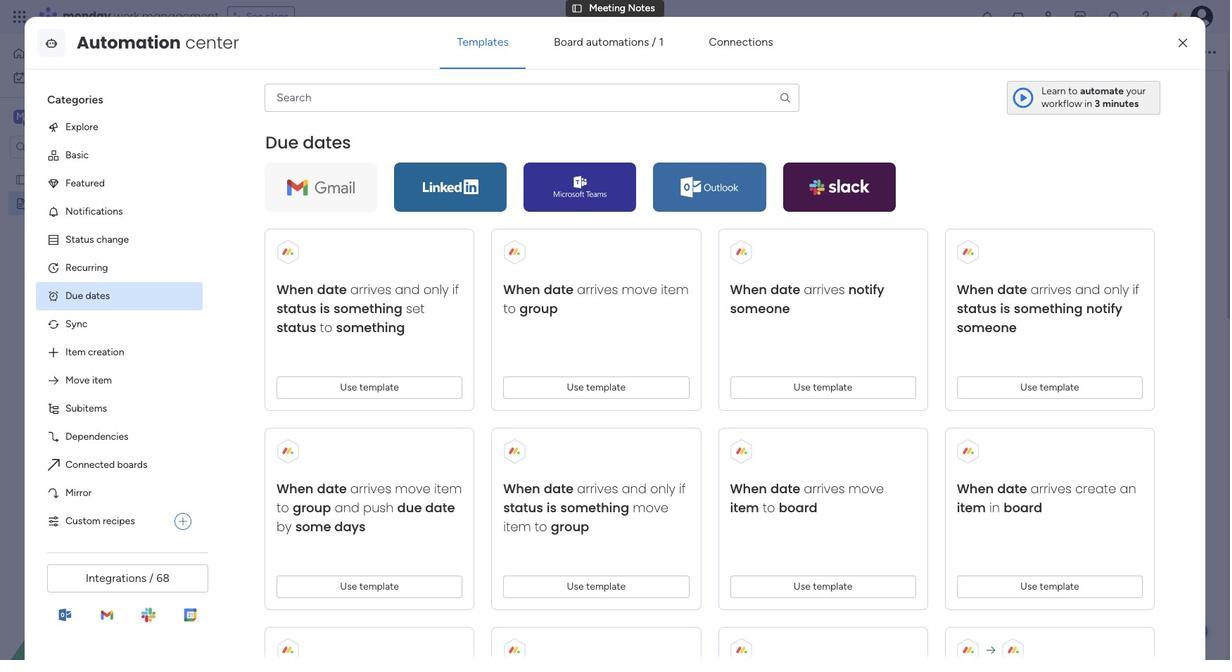 Task type: locate. For each thing, give the bounding box(es) containing it.
such
[[959, 602, 983, 615]]

templates button
[[440, 25, 526, 59]]

days
[[335, 518, 366, 536]]

dates
[[303, 131, 351, 154], [86, 290, 110, 302]]

0 horizontal spatial notify
[[849, 281, 885, 298]]

0 vertical spatial redesign,
[[693, 544, 739, 558]]

due
[[265, 131, 299, 154], [65, 290, 83, 302]]

user right improving
[[844, 544, 865, 558]]

identity.
[[679, 560, 720, 573]]

design
[[622, 375, 655, 389]]

arrives for when date arrives   and only if status is something
[[577, 480, 618, 498]]

1 horizontal spatial /
[[652, 35, 657, 48]]

select product image
[[13, 10, 27, 24]]

2 image up brainstorming session:
[[467, 607, 471, 611]]

of up identified areas for improvement based on user feedback and analytics data.
[[691, 460, 701, 473]]

. up 4 .
[[457, 375, 459, 389]]

discussed up page
[[482, 581, 533, 594]]

0 vertical spatial due
[[265, 131, 299, 154]]

0 vertical spatial arrives   move item to
[[504, 281, 689, 317]]

1 vertical spatial someone
[[957, 319, 1017, 337]]

primary
[[544, 544, 582, 558]]

board down analytics
[[779, 499, 818, 517]]

1 horizontal spatial 3
[[1095, 98, 1101, 110]]

3 down automate
[[1095, 98, 1101, 110]]

discussed
[[482, 460, 533, 473], [482, 581, 533, 594]]

kendall
[[490, 165, 523, 177]]

relevance
[[777, 502, 826, 515]]

my inside list box
[[33, 173, 47, 185]]

last
[[752, 165, 770, 177]]

arrives for when date arrives   and only if status is something notify someone
[[1031, 281, 1072, 298]]

and inside 'when date arrives   and only if status is something'
[[622, 480, 647, 498]]

.
[[457, 375, 459, 389], [457, 396, 460, 410], [456, 439, 458, 452]]

is inside when date arrives   and only if status is something notify someone
[[1001, 300, 1011, 317]]

2 agreed from the top
[[482, 602, 519, 615]]

meeting down "first"
[[33, 197, 70, 209]]

goals up session
[[540, 354, 566, 368]]

including
[[742, 544, 788, 558]]

date
[[317, 281, 347, 298], [544, 281, 574, 298], [771, 281, 801, 298], [998, 281, 1028, 298], [317, 480, 347, 498], [544, 480, 574, 498], [771, 480, 801, 498], [998, 480, 1028, 498], [425, 499, 455, 517]]

notes up date] at the top left of page
[[523, 230, 585, 257]]

of right [list
[[516, 291, 527, 304]]

0 horizontal spatial due
[[65, 290, 83, 302]]

1 vertical spatial discussed
[[482, 581, 533, 594]]

1 vertical spatial work
[[48, 71, 70, 83]]

conversion down indicators
[[645, 618, 700, 631]]

0 vertical spatial when date
[[504, 281, 574, 298]]

2 vertical spatial 2 image
[[467, 586, 471, 590]]

0 horizontal spatial current
[[520, 333, 557, 346]]

increasing
[[929, 544, 980, 558]]

on up audit
[[683, 481, 696, 494]]

07, right created
[[644, 165, 659, 177]]

arrives for when date arrives   and only if status is something set status to something
[[351, 281, 392, 298]]

of up discussion
[[507, 333, 517, 346]]

public board image for my first board
[[15, 173, 28, 186]]

1 horizontal spatial 07,
[[832, 165, 846, 177]]

2 image
[[467, 486, 471, 490], [467, 507, 471, 511], [467, 607, 471, 611]]

user inside defined the primary goals for the website redesign, including improving user experience, increasing conversion rates, and enhancing brand identity.
[[844, 544, 865, 558]]

is for status
[[320, 300, 330, 317]]

automate
[[1081, 85, 1125, 97]]

move inside when date arrives   move item to board
[[849, 480, 885, 498]]

only for notify
[[1104, 281, 1130, 298]]

someone inside when date arrives notify someone
[[731, 300, 791, 317]]

public board image
[[15, 173, 28, 186], [15, 196, 28, 210]]

integrations / 68 button
[[47, 565, 208, 593]]

success
[[834, 602, 874, 615]]

redesign up concepts
[[683, 354, 726, 368]]

1 vertical spatial in
[[990, 499, 1001, 517]]

work inside option
[[48, 71, 70, 83]]

1 vertical spatial user
[[844, 544, 865, 558]]

notes up automations
[[628, 2, 655, 14]]

1 vertical spatial meeting notes
[[33, 197, 99, 209]]

0 vertical spatial 3
[[1095, 98, 1101, 110]]

0 vertical spatial work
[[114, 8, 139, 25]]

2 image for identified areas for improvement based on user feedback and analytics data.
[[467, 486, 471, 490]]

the down objectives.
[[890, 602, 907, 615]]

when date up "review of current website"
[[504, 281, 574, 298]]

feedback
[[723, 481, 770, 494]]

of
[[516, 291, 527, 304], [507, 333, 517, 346], [507, 439, 517, 452], [691, 460, 701, 473], [886, 502, 897, 515], [616, 581, 626, 594], [877, 602, 888, 615]]

my
[[32, 71, 46, 83], [33, 173, 47, 185]]

data.
[[841, 481, 866, 494]]

defined
[[482, 544, 521, 558]]

agreed down identified
[[482, 502, 519, 515]]

list box containing my first board
[[0, 164, 180, 405]]

1 horizontal spatial website
[[651, 544, 690, 558]]

arrives inside when date arrives notify someone
[[804, 281, 845, 298]]

my work option
[[8, 66, 171, 89]]

board right content.
[[1004, 499, 1043, 517]]

/ right dynamic values icon
[[652, 35, 657, 48]]

minutes
[[1103, 98, 1140, 110]]

my for my first board
[[33, 173, 47, 185]]

meeting notes down my first board
[[33, 197, 99, 209]]

0 vertical spatial 2 image
[[467, 465, 471, 469]]

(kpis)
[[723, 602, 752, 615]]

0 horizontal spatial only
[[424, 281, 449, 298]]

0 vertical spatial 2 image
[[467, 486, 471, 490]]

0 vertical spatial my
[[32, 71, 46, 83]]

mirror option
[[36, 479, 203, 508]]

0 horizontal spatial in
[[990, 499, 1001, 517]]

the
[[663, 354, 680, 368], [536, 460, 552, 473], [704, 460, 721, 473], [758, 502, 774, 515], [524, 544, 541, 558], [631, 544, 648, 558], [536, 581, 552, 594], [671, 581, 688, 594], [762, 581, 778, 594], [814, 602, 831, 615], [890, 602, 907, 615]]

review of current website:
[[468, 439, 606, 452]]

discussed for discussed the importance of aligning the redesign with the overall business objectives.
[[482, 581, 533, 594]]

review up discussion
[[468, 333, 504, 346]]

if for when date arrives   and only if status is something
[[680, 480, 686, 498]]

board automations / 1
[[554, 35, 664, 48]]

on down "review of current website"
[[524, 354, 537, 368]]

if
[[453, 281, 459, 298], [1133, 281, 1140, 298], [680, 480, 686, 498]]

2 horizontal spatial only
[[1104, 281, 1130, 298]]

create
[[1076, 480, 1117, 498]]

my inside option
[[32, 71, 46, 83]]

for up design
[[646, 354, 660, 368]]

home
[[31, 47, 58, 59]]

on
[[524, 354, 537, 368], [683, 481, 696, 494]]

if for when date arrives   and only if status is something notify someone
[[1133, 281, 1140, 298]]

recurring option
[[36, 254, 203, 282]]

if for when date arrives   and only if status is something set status to something
[[453, 281, 459, 298]]

0 vertical spatial 1
[[659, 35, 664, 48]]

user up audit
[[698, 481, 720, 494]]

2 horizontal spatial board
[[1004, 499, 1043, 517]]

for down the strengths
[[562, 481, 577, 494]]

arrives   move item to up days
[[277, 480, 462, 517]]

1 horizontal spatial in
[[1085, 98, 1093, 110]]

0 horizontal spatial work
[[48, 71, 70, 83]]

agreed up page
[[482, 602, 519, 615]]

mar right created
[[625, 165, 642, 177]]

status inside 'when date arrives   and only if status is something'
[[504, 499, 543, 517]]

arrives for when date arrives   move item to board
[[804, 480, 845, 498]]

1 horizontal spatial notes
[[523, 230, 585, 257]]

2 discussed from the top
[[482, 581, 533, 594]]

1 vertical spatial 2 image
[[467, 507, 471, 511]]

something
[[334, 300, 403, 317], [1015, 300, 1084, 317], [336, 319, 405, 337], [561, 499, 630, 517]]

redesign, up identity.
[[693, 544, 739, 558]]

a
[[580, 502, 586, 515]]

for up enhancing
[[614, 544, 628, 558]]

review down notes:
[[468, 439, 504, 452]]

Search in workspace field
[[30, 139, 118, 155]]

of down objectives.
[[877, 602, 888, 615]]

your
[[1127, 85, 1147, 97]]

the up indicators
[[671, 581, 688, 594]]

0 vertical spatial in
[[1085, 98, 1093, 110]]

1 2 image from the top
[[467, 465, 471, 469]]

mar right the updated
[[812, 165, 829, 177]]

due
[[398, 499, 422, 517]]

is inside when date arrives   and only if status is something set status to something
[[320, 300, 330, 317]]

in
[[1085, 98, 1093, 110], [990, 499, 1001, 517]]

board right "first"
[[69, 173, 95, 185]]

move inside the move item to
[[633, 499, 669, 517]]

redesign
[[683, 354, 726, 368], [691, 581, 734, 594]]

subitems option
[[36, 395, 203, 423]]

0 horizontal spatial 07,
[[644, 165, 659, 177]]

featured
[[65, 177, 105, 189]]

1 horizontal spatial on
[[683, 481, 696, 494]]

conversion
[[482, 560, 537, 573], [645, 618, 700, 631]]

board
[[69, 173, 95, 185], [779, 499, 818, 517], [1004, 499, 1043, 517]]

v2 ellipsis image
[[1204, 43, 1217, 61]]

when date arrives   create an item in board
[[957, 480, 1137, 517]]

2 2024, from the left
[[848, 165, 875, 177]]

lottie animation element
[[0, 518, 180, 661]]

arrives   move item to up discussion on goals and objectives for the redesign
[[504, 281, 689, 317]]

to inside when date arrives   move item to board
[[763, 499, 776, 517]]

meeting notes up date] at the top left of page
[[434, 230, 585, 257]]

2 vertical spatial 2 image
[[467, 607, 471, 611]]

discussed for discussed the strengths and weaknesses of the current website design.
[[482, 460, 533, 473]]

agreed to conduct a thorough content audit to assess the relevance and quality of existing content.
[[482, 502, 984, 515]]

arrives for when date arrives notify someone
[[804, 281, 845, 298]]

date inside when date arrives   and only if status is something notify someone
[[998, 281, 1028, 298]]

3 up the "4"
[[451, 375, 457, 389]]

2024, left 15:49
[[661, 165, 688, 177]]

0 vertical spatial notes
[[628, 2, 655, 14]]

my for my work
[[32, 71, 46, 83]]

with
[[737, 581, 759, 594]]

2 image for discussed the strengths and weaknesses of the current website design.
[[467, 465, 471, 469]]

notes:
[[478, 418, 512, 431]]

meeting down 4 .
[[434, 418, 475, 431]]

2 horizontal spatial notes
[[628, 2, 655, 14]]

0 horizontal spatial due dates
[[65, 290, 110, 302]]

dependencies
[[65, 431, 129, 443]]

1 vertical spatial brainstorming
[[468, 639, 538, 652]]

status for when date arrives   and only if status is something
[[504, 499, 543, 517]]

None search field
[[265, 84, 800, 112]]

custom
[[65, 515, 100, 527]]

0 vertical spatial .
[[457, 375, 459, 389]]

2 07, from the left
[[832, 165, 846, 177]]

only
[[424, 281, 449, 298], [1104, 281, 1130, 298], [651, 480, 676, 498]]

0 horizontal spatial arrives   move item to
[[277, 480, 462, 517]]

Search for a column type search field
[[265, 84, 800, 112]]

item inside the move item option
[[92, 375, 112, 387]]

notify inside when date arrives notify someone
[[849, 281, 885, 298]]

3 2 image from the top
[[467, 607, 471, 611]]

my down home at the left of the page
[[32, 71, 46, 83]]

list box
[[0, 164, 180, 405]]

1 horizontal spatial if
[[680, 480, 686, 498]]

meeting notes up automations
[[590, 2, 655, 14]]

overall
[[781, 581, 814, 594]]

0 horizontal spatial user
[[698, 481, 720, 494]]

1 brainstorming from the top
[[468, 375, 538, 389]]

item inside when date arrives   move item to board
[[731, 499, 760, 517]]

1 discussed from the top
[[482, 460, 533, 473]]

redesign, left the such
[[910, 602, 956, 615]]

option
[[0, 167, 180, 169]]

arrives inside when date arrives   and only if status is something set status to something
[[351, 281, 392, 298]]

categories heading
[[36, 81, 203, 113]]

1 vertical spatial notes
[[72, 197, 99, 209]]

1 2024, from the left
[[661, 165, 688, 177]]

monday work management
[[63, 8, 219, 25]]

1 public board image from the top
[[15, 173, 28, 186]]

0 horizontal spatial board
[[69, 173, 95, 185]]

notes down featured
[[72, 197, 99, 209]]

group up "review of current website"
[[520, 300, 558, 317]]

date inside when date arrives   move item to board
[[771, 480, 801, 498]]

the down goals and objectives:
[[524, 544, 541, 558]]

someone
[[731, 300, 791, 317], [957, 319, 1017, 337]]

if inside when date arrives   and only if status is something set status to something
[[453, 281, 459, 298]]

1 horizontal spatial only
[[651, 480, 676, 498]]

goals up enhancing
[[585, 544, 611, 558]]

the down rates,
[[536, 581, 552, 594]]

0 horizontal spatial on
[[524, 354, 537, 368]]

0 vertical spatial review
[[468, 333, 504, 346]]

goals and objectives:
[[468, 523, 578, 537]]

status for when date arrives   and only if status is something set status to something
[[277, 300, 317, 317]]

explore
[[65, 121, 98, 133]]

notes inside list box
[[72, 197, 99, 209]]

2 brainstorming from the top
[[468, 639, 538, 652]]

in down learn to automate
[[1085, 98, 1093, 110]]

1 vertical spatial group
[[293, 499, 331, 517]]

/ left 68
[[149, 572, 154, 585]]

1 vertical spatial dates
[[86, 290, 110, 302]]

mar
[[625, 165, 642, 177], [812, 165, 829, 177]]

2 public board image from the top
[[15, 196, 28, 210]]

1 horizontal spatial board
[[779, 499, 818, 517]]

notifications option
[[36, 198, 203, 226]]

created mar 07, 2024, 15:49
[[587, 165, 715, 177]]

style
[[566, 46, 588, 58]]

agreed inside agreed to establish key performance indicators (kpis) to measure the success of the redesign, such as page views, bounce rate, and conversion metrics.
[[482, 602, 519, 615]]

1 agreed from the top
[[482, 502, 519, 515]]

1 vertical spatial notify
[[1087, 300, 1123, 317]]

when inside when date arrives   create an item in board
[[957, 480, 994, 498]]

workspace selection element
[[13, 108, 118, 127]]

only inside 'when date arrives   and only if status is something'
[[651, 480, 676, 498]]

when inside 'when date arrives   and only if status is something'
[[504, 480, 541, 498]]

0 horizontal spatial website
[[560, 333, 599, 346]]

brainstorming down discussion
[[468, 375, 538, 389]]

status inside when date arrives   and only if status is something notify someone
[[957, 300, 997, 317]]

0 horizontal spatial 2024,
[[661, 165, 688, 177]]

arrives
[[351, 281, 392, 298], [577, 281, 618, 298], [804, 281, 845, 298], [1031, 281, 1072, 298], [351, 480, 392, 498], [577, 480, 618, 498], [804, 480, 845, 498], [1031, 480, 1072, 498]]

1 horizontal spatial user
[[844, 544, 865, 558]]

1 review from the top
[[468, 333, 504, 346]]

1 horizontal spatial work
[[114, 8, 139, 25]]

something inside when date arrives   and only if status is something notify someone
[[1015, 300, 1084, 317]]

redesign down identity.
[[691, 581, 734, 594]]

group up some
[[293, 499, 331, 517]]

work up automation
[[114, 8, 139, 25]]

review for review of current website:
[[468, 439, 504, 452]]

1 horizontal spatial redesign,
[[910, 602, 956, 615]]

1 horizontal spatial someone
[[957, 319, 1017, 337]]

by
[[277, 518, 292, 536]]

brand
[[647, 560, 676, 573]]

1 vertical spatial public board image
[[15, 196, 28, 210]]

only inside when date arrives   and only if status is something notify someone
[[1104, 281, 1130, 298]]

1 horizontal spatial dates
[[303, 131, 351, 154]]

arrives   move item to
[[504, 281, 689, 317], [277, 480, 462, 517]]

conversion inside agreed to establish key performance indicators (kpis) to measure the success of the redesign, such as page views, bounce rate, and conversion metrics.
[[645, 618, 700, 631]]

1 horizontal spatial goals
[[585, 544, 611, 558]]

automation center
[[77, 31, 239, 54]]

3 2 image from the top
[[467, 586, 471, 590]]

4
[[450, 396, 457, 410]]

notify
[[849, 281, 885, 298], [1087, 300, 1123, 317]]

brainstorming for brainstorming session for new design concepts
[[468, 375, 538, 389]]

arrives inside when date arrives   and only if status is something notify someone
[[1031, 281, 1072, 298]]

1 horizontal spatial mar
[[812, 165, 829, 177]]

group down a
[[551, 518, 590, 536]]

0 vertical spatial agreed
[[482, 502, 519, 515]]

board inside when date arrives   move item to board
[[779, 499, 818, 517]]

0 horizontal spatial meeting notes
[[33, 197, 99, 209]]

website up brand
[[651, 544, 690, 558]]

updated
[[772, 165, 809, 177]]

0 horizontal spatial goals
[[540, 354, 566, 368]]

lottie animation image
[[0, 518, 180, 661]]

website up analytics
[[763, 460, 803, 473]]

is for someone
[[1001, 300, 1011, 317]]

arrives inside when date arrives   move item to board
[[804, 480, 845, 498]]

when inside when date arrives   and only if status is something notify someone
[[957, 281, 994, 298]]

2 horizontal spatial if
[[1133, 281, 1140, 298]]

when date arrives   and only if status is something notify someone
[[957, 281, 1140, 337]]

tasks
[[520, 396, 545, 410]]

something inside 'when date arrives   and only if status is something'
[[561, 499, 630, 517]]

0 vertical spatial dates
[[303, 131, 351, 154]]

only inside when date arrives   and only if status is something set status to something
[[424, 281, 449, 298]]

is inside 'when date arrives   and only if status is something'
[[547, 499, 557, 517]]

2 2 image from the top
[[467, 507, 471, 511]]

1 vertical spatial agreed
[[482, 602, 519, 615]]

for left new
[[581, 375, 595, 389]]

group inside group and   push due date by some days
[[293, 499, 331, 517]]

1 vertical spatial due dates
[[65, 290, 110, 302]]

2 image
[[467, 465, 471, 469], [467, 549, 471, 553], [467, 586, 471, 590]]

work up categories
[[48, 71, 70, 83]]

move item
[[65, 375, 112, 387]]

and inside agreed to establish key performance indicators (kpis) to measure the success of the redesign, such as page views, bounce rate, and conversion metrics.
[[623, 618, 642, 631]]

. down meeting notes:
[[456, 439, 458, 452]]

1 horizontal spatial notify
[[1087, 300, 1123, 317]]

my left "first"
[[33, 173, 47, 185]]

1 down meeting notes:
[[451, 439, 456, 452]]

2 vertical spatial .
[[456, 439, 458, 452]]

kendall parks image
[[1191, 6, 1214, 28]]

if inside when date arrives   and only if status is something notify someone
[[1133, 281, 1140, 298]]

update feed image
[[1012, 10, 1026, 24]]

invite members image
[[1043, 10, 1057, 24]]

basic
[[65, 149, 89, 161]]

1 horizontal spatial due
[[265, 131, 299, 154]]

views,
[[523, 618, 554, 631]]

help image
[[1139, 10, 1153, 24]]

the down business on the right bottom
[[814, 602, 831, 615]]

explore option
[[36, 113, 203, 141]]

brainstorming session:
[[468, 639, 582, 652]]

in right content.
[[990, 499, 1001, 517]]

0 vertical spatial notify
[[849, 281, 885, 298]]

1 horizontal spatial arrives   move item to
[[504, 281, 689, 317]]

goals inside defined the primary goals for the website redesign, including improving user experience, increasing conversion rates, and enhancing brand identity.
[[585, 544, 611, 558]]

custom recipes option
[[36, 508, 169, 536]]

2 image for agreed to conduct a thorough content audit to assess the relevance and quality of existing content.
[[467, 507, 471, 511]]

1 07, from the left
[[644, 165, 659, 177]]

of down notes:
[[507, 439, 517, 452]]

see plans button
[[227, 6, 295, 27]]

meeting notes
[[590, 2, 655, 14], [33, 197, 99, 209], [434, 230, 585, 257]]

board inside when date arrives   create an item in board
[[1004, 499, 1043, 517]]

conversion down 'defined'
[[482, 560, 537, 573]]

1 vertical spatial redesign,
[[910, 602, 956, 615]]

when date arrives   and only if status is something set status to something
[[277, 281, 459, 337]]

work
[[114, 8, 139, 25], [48, 71, 70, 83]]

someone inside when date arrives   and only if status is something notify someone
[[957, 319, 1017, 337]]

arrives inside when date arrives   create an item in board
[[1031, 480, 1072, 498]]

2 vertical spatial meeting notes
[[434, 230, 585, 257]]

0 vertical spatial conversion
[[482, 560, 537, 573]]

meeting up [insert
[[434, 230, 518, 257]]

1 horizontal spatial 1
[[659, 35, 664, 48]]

when date
[[504, 281, 574, 298], [277, 480, 347, 498]]

brainstorming down page
[[468, 639, 538, 652]]

2 image left identified
[[467, 486, 471, 490]]

2 review from the top
[[468, 439, 504, 452]]

0 vertical spatial redesign
[[683, 354, 726, 368]]

if inside 'when date arrives   and only if status is something'
[[680, 480, 686, 498]]

current down attendees] on the top left of page
[[520, 333, 557, 346]]

due dates
[[265, 131, 351, 154], [65, 290, 110, 302]]

conversion inside defined the primary goals for the website redesign, including improving user experience, increasing conversion rates, and enhancing brand identity.
[[482, 560, 537, 573]]

2 image up goals
[[467, 507, 471, 511]]

sync
[[65, 318, 88, 330]]

discussed up identified
[[482, 460, 533, 473]]

. for 4
[[457, 396, 460, 410]]

when date up some
[[277, 480, 347, 498]]

current up feedback
[[724, 460, 760, 473]]

1 vertical spatial when date
[[277, 480, 347, 498]]

1 right dynamic values icon
[[659, 35, 664, 48]]

0 horizontal spatial conversion
[[482, 560, 537, 573]]

1 vertical spatial arrives   move item to
[[277, 480, 462, 517]]

current
[[520, 439, 559, 452]]

1 2 image from the top
[[467, 486, 471, 490]]

0 horizontal spatial 1
[[451, 439, 456, 452]]

numbered list image
[[508, 46, 521, 58]]

website up discussion on goals and objectives for the redesign
[[560, 333, 599, 346]]

07, right the updated
[[832, 165, 846, 177]]

1 horizontal spatial 2024,
[[848, 165, 875, 177]]

2 horizontal spatial website
[[763, 460, 803, 473]]

meeting notes:
[[434, 418, 512, 431]]

notify inside when date arrives   and only if status is something notify someone
[[1087, 300, 1123, 317]]

arrives inside 'when date arrives   and only if status is something'
[[577, 480, 618, 498]]

. down 3 .
[[457, 396, 460, 410]]

and inside when date arrives   and only if status is something notify someone
[[1076, 281, 1101, 298]]

meeting up board automations / 1
[[590, 2, 626, 14]]

1 horizontal spatial due dates
[[265, 131, 351, 154]]

0 horizontal spatial someone
[[731, 300, 791, 317]]

brainstorming
[[468, 375, 538, 389], [468, 639, 538, 652]]

mention image
[[608, 45, 622, 59]]

search everything image
[[1108, 10, 1122, 24]]

2 2 image from the top
[[467, 549, 471, 553]]

when inside when date arrives notify someone
[[731, 281, 768, 298]]

based
[[650, 481, 680, 494]]

agreed for agreed to establish key performance indicators (kpis) to measure the success of the redesign, such as page views, bounce rate, and conversion metrics.
[[482, 602, 519, 615]]

2024, left 15:52
[[848, 165, 875, 177]]

plans
[[266, 11, 289, 23]]

when
[[277, 281, 314, 298], [504, 281, 541, 298], [731, 281, 768, 298], [957, 281, 994, 298], [277, 480, 314, 498], [504, 480, 541, 498], [731, 480, 768, 498], [957, 480, 994, 498]]

1 vertical spatial current
[[724, 460, 760, 473]]



Task type: describe. For each thing, give the bounding box(es) containing it.
meeting notes inside list box
[[33, 197, 99, 209]]

workflow
[[1042, 98, 1083, 110]]

recurring
[[65, 262, 108, 274]]

review of current website
[[468, 333, 599, 346]]

1 horizontal spatial current
[[724, 460, 760, 473]]

[list
[[492, 291, 514, 304]]

when date arrives notify someone
[[731, 281, 885, 317]]

connected
[[65, 459, 115, 471]]

item inside the move item to
[[504, 518, 531, 536]]

and inside when date arrives   and only if status is something set status to something
[[395, 281, 420, 298]]

arrives for when date arrives   create an item in board
[[1031, 480, 1072, 498]]

redesign, inside defined the primary goals for the website redesign, including improving user experience, increasing conversion rates, and enhancing brand identity.
[[693, 544, 739, 558]]

for inside defined the primary goals for the website redesign, including improving user experience, increasing conversion rates, and enhancing brand identity.
[[614, 544, 628, 558]]

2 mar from the left
[[812, 165, 829, 177]]

improving
[[791, 544, 841, 558]]

creation
[[88, 346, 124, 358]]

the up areas
[[536, 460, 552, 473]]

3 for 3 .
[[451, 375, 457, 389]]

push
[[363, 499, 394, 517]]

the right the assess
[[758, 502, 774, 515]]

0 vertical spatial /
[[652, 35, 657, 48]]

due dates option
[[36, 282, 203, 310]]

. for 3
[[457, 375, 459, 389]]

the up brand
[[631, 544, 648, 558]]

the up concepts
[[663, 354, 680, 368]]

basic option
[[36, 141, 203, 170]]

creator kendall parks
[[453, 165, 550, 177]]

automations
[[586, 35, 650, 48]]

weaknesses
[[627, 460, 688, 473]]

agreed for agreed to conduct a thorough content audit to assess the relevance and quality of existing content.
[[482, 502, 519, 515]]

thorough
[[588, 502, 635, 515]]

15:49
[[690, 165, 715, 177]]

content
[[638, 502, 678, 515]]

due inside option
[[65, 290, 83, 302]]

board inside list box
[[69, 173, 95, 185]]

categories list box
[[36, 81, 214, 536]]

0 vertical spatial group
[[520, 300, 558, 317]]

2 vertical spatial group
[[551, 518, 590, 536]]

to inside the move item to
[[535, 518, 548, 536]]

status change option
[[36, 226, 203, 254]]

connections
[[709, 35, 774, 48]]

meeting inside list box
[[33, 197, 70, 209]]

of down enhancing
[[616, 581, 626, 594]]

3 for 3 minutes
[[1095, 98, 1101, 110]]

search image
[[779, 91, 792, 104]]

templates
[[457, 35, 509, 48]]

[insert
[[464, 270, 498, 283]]

existing
[[900, 502, 939, 515]]

redesign, inside agreed to establish key performance indicators (kpis) to measure the success of the redesign, such as page views, bounce rate, and conversion metrics.
[[910, 602, 956, 615]]

m
[[16, 111, 25, 123]]

when date arrives   move item to board
[[731, 480, 885, 517]]

date]
[[501, 270, 529, 283]]

move item to
[[504, 499, 669, 536]]

public board image for meeting notes
[[15, 196, 28, 210]]

assigning
[[468, 396, 517, 410]]

review for review of current website
[[468, 333, 504, 346]]

work for monday
[[114, 8, 139, 25]]

2 image for agreed to establish key performance indicators (kpis) to measure the success of the redesign, such as page views, bounce rate, and conversion metrics.
[[467, 607, 471, 611]]

categories
[[47, 93, 103, 106]]

performance
[[602, 602, 667, 615]]

of inside agreed to establish key performance indicators (kpis) to measure the success of the redesign, such as page views, bounce rate, and conversion metrics.
[[877, 602, 888, 615]]

1 vertical spatial website
[[763, 460, 803, 473]]

rates,
[[540, 560, 567, 573]]

0 vertical spatial meeting notes
[[590, 2, 655, 14]]

work for my
[[48, 71, 70, 83]]

3 minutes
[[1095, 98, 1140, 110]]

date inside 'when date arrives   and only if status is something'
[[544, 480, 574, 498]]

1 horizontal spatial when date
[[504, 281, 574, 298]]

68
[[156, 572, 170, 585]]

subitems
[[65, 403, 107, 415]]

0 horizontal spatial when date
[[277, 480, 347, 498]]

in inside when date arrives   create an item in board
[[990, 499, 1001, 517]]

0 vertical spatial current
[[520, 333, 557, 346]]

when inside when date arrives   and only if status is something set status to something
[[277, 281, 314, 298]]

only for set
[[424, 281, 449, 298]]

experience,
[[868, 544, 926, 558]]

2 vertical spatial notes
[[523, 230, 585, 257]]

connected boards
[[65, 459, 148, 471]]

integrations / 68
[[86, 572, 170, 585]]

move item option
[[36, 367, 203, 395]]

bounce
[[557, 618, 595, 631]]

rate,
[[598, 618, 620, 631]]

style button
[[559, 40, 595, 64]]

2 image for defined the primary goals for the website redesign, including improving user experience, increasing conversion rates, and enhancing brand identity.
[[467, 549, 471, 553]]

board automations / 1 button
[[537, 25, 681, 59]]

audit
[[680, 502, 706, 515]]

analytics
[[794, 481, 838, 494]]

item
[[65, 346, 86, 358]]

measure
[[768, 602, 811, 615]]

date inside when date arrives   and only if status is something set status to something
[[317, 281, 347, 298]]

center
[[185, 31, 239, 54]]

date inside group and   push due date by some days
[[425, 499, 455, 517]]

something for when date arrives   and only if status is something notify someone
[[1015, 300, 1084, 317]]

status change
[[65, 234, 129, 246]]

featured option
[[36, 170, 203, 198]]

4 .
[[450, 396, 460, 410]]

sync option
[[36, 310, 203, 339]]

0 vertical spatial goals
[[540, 354, 566, 368]]

status
[[65, 234, 94, 246]]

dynamic values image
[[631, 45, 645, 59]]

2 image for discussed the importance of aligning the redesign with the overall business objectives.
[[467, 586, 471, 590]]

brainstorming session for new design concepts
[[468, 375, 705, 389]]

15:52
[[877, 165, 902, 177]]

in inside your workflow in
[[1085, 98, 1093, 110]]

identified areas for improvement based on user feedback and analytics data.
[[482, 481, 866, 494]]

brainstorming for brainstorming session:
[[468, 639, 538, 652]]

when date arrives   and only if status is something
[[504, 480, 686, 517]]

main workspace
[[32, 110, 115, 123]]

agreed to establish key performance indicators (kpis) to measure the success of the redesign, such as page views, bounce rate, and conversion metrics.
[[482, 602, 985, 631]]

the right with
[[762, 581, 778, 594]]

assess
[[722, 502, 755, 515]]

3 .
[[451, 375, 459, 389]]

session:
[[541, 639, 582, 652]]

1 inside button
[[659, 35, 664, 48]]

agenda:
[[434, 312, 476, 325]]

something for when date arrives   and only if status is something
[[561, 499, 630, 517]]

1 vertical spatial redesign
[[691, 581, 734, 594]]

business
[[817, 581, 860, 594]]

website inside defined the primary goals for the website redesign, including improving user experience, increasing conversion rates, and enhancing brand identity.
[[651, 544, 690, 558]]

your workflow in
[[1042, 85, 1147, 110]]

meeting notes click to edit element
[[428, 120, 619, 158]]

workspace image
[[13, 109, 27, 125]]

1 mar from the left
[[625, 165, 642, 177]]

content.
[[942, 502, 984, 515]]

date: [insert date]
[[434, 270, 529, 283]]

mirror
[[65, 487, 92, 499]]

something for when date arrives   and only if status is something set status to something
[[334, 300, 403, 317]]

an
[[1121, 480, 1137, 498]]

share
[[1158, 45, 1184, 57]]

due dates inside option
[[65, 290, 110, 302]]

of right "quality"
[[886, 502, 897, 515]]

0 vertical spatial website
[[560, 333, 599, 346]]

arrives   move item to for and   push
[[277, 480, 462, 517]]

item creation option
[[36, 339, 203, 367]]

the up identified areas for improvement based on user feedback and analytics data.
[[704, 460, 721, 473]]

. for 1
[[456, 439, 458, 452]]

identified
[[482, 481, 530, 494]]

date inside when date arrives notify someone
[[771, 281, 801, 298]]

bulleted list image
[[484, 46, 497, 58]]

status for when date arrives   and only if status is something notify someone
[[957, 300, 997, 317]]

0 horizontal spatial /
[[149, 572, 154, 585]]

set
[[406, 300, 425, 317]]

monday marketplace image
[[1074, 10, 1088, 24]]

arrives   move item to for when date
[[504, 281, 689, 317]]

enhancing
[[592, 560, 644, 573]]

connected boards option
[[36, 451, 203, 479]]

0 vertical spatial on
[[524, 354, 537, 368]]

management
[[142, 8, 219, 25]]

dates inside option
[[86, 290, 110, 302]]

dependencies option
[[36, 423, 203, 451]]

learn
[[1042, 85, 1067, 97]]

move
[[65, 375, 90, 387]]

notifications image
[[981, 10, 995, 24]]

as
[[482, 618, 493, 631]]

main
[[32, 110, 57, 123]]

boards
[[117, 459, 148, 471]]

and inside defined the primary goals for the website redesign, including improving user experience, increasing conversion rates, and enhancing brand identity.
[[570, 560, 589, 573]]

date inside when date arrives   create an item in board
[[998, 480, 1028, 498]]

change
[[96, 234, 129, 246]]

first
[[49, 173, 67, 185]]

custom recipes
[[65, 515, 135, 527]]

and inside group and   push due date by some days
[[335, 499, 360, 517]]

attendees:
[[434, 291, 489, 304]]

page
[[495, 618, 521, 631]]

1 horizontal spatial meeting notes
[[434, 230, 585, 257]]

home option
[[8, 42, 171, 65]]

automation
[[77, 31, 181, 54]]

item inside when date arrives   create an item in board
[[957, 499, 987, 517]]

when inside when date arrives   move item to board
[[731, 480, 768, 498]]

recipes
[[103, 515, 135, 527]]

assigning tasks and responsibilities
[[468, 396, 645, 410]]

to inside when date arrives   and only if status is something set status to something
[[320, 319, 333, 337]]

learn to automate
[[1042, 85, 1125, 97]]



Task type: vqa. For each thing, say whether or not it's contained in the screenshot.
"success" at the bottom right of page
yes



